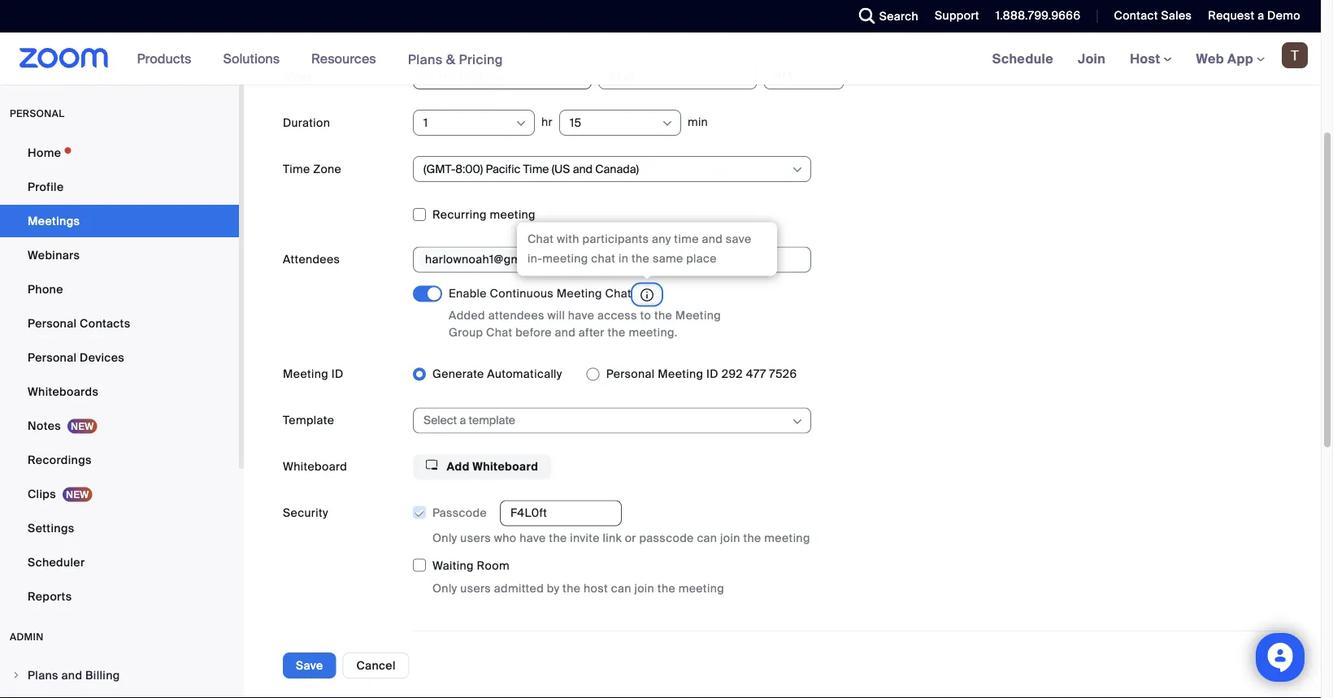 Task type: vqa. For each thing, say whether or not it's contained in the screenshot.
users
yes



Task type: describe. For each thing, give the bounding box(es) containing it.
video
[[283, 663, 315, 679]]

clips
[[28, 487, 56, 502]]

automatically
[[487, 367, 563, 382]]

and inside chat with participants any time and save in-meeting chat in the same place
[[702, 232, 723, 247]]

0 vertical spatial join
[[721, 531, 741, 546]]

personal menu menu
[[0, 137, 239, 615]]

billing
[[85, 668, 120, 683]]

added
[[449, 308, 486, 323]]

waiting
[[433, 559, 474, 574]]

id inside 'option group'
[[707, 367, 719, 382]]

save button
[[283, 653, 336, 679]]

15
[[570, 115, 582, 130]]

save
[[296, 658, 323, 673]]

enable
[[449, 287, 487, 302]]

personal for personal devices
[[28, 350, 77, 365]]

app
[[1228, 50, 1254, 67]]

profile link
[[0, 171, 239, 203]]

room
[[477, 559, 510, 574]]

products
[[137, 50, 191, 67]]

whiteboards
[[28, 384, 99, 399]]

duration
[[283, 115, 330, 130]]

add whiteboard button
[[413, 454, 552, 480]]

products button
[[137, 33, 199, 85]]

host
[[1131, 50, 1164, 67]]

banner containing products
[[0, 33, 1322, 86]]

recurring
[[433, 207, 487, 222]]

chat inside chat with participants any time and save in-meeting chat in the same place
[[528, 232, 554, 247]]

1 horizontal spatial can
[[697, 531, 718, 546]]

in
[[619, 251, 629, 266]]

meetings
[[28, 213, 80, 229]]

description
[[457, 23, 522, 38]]

who
[[494, 531, 517, 546]]

2 horizontal spatial chat
[[606, 287, 632, 302]]

webinars link
[[0, 239, 239, 272]]

waiting room
[[433, 559, 510, 574]]

schedule
[[993, 50, 1054, 67]]

resources
[[312, 50, 376, 67]]

477
[[746, 367, 767, 382]]

personal for personal contacts
[[28, 316, 77, 331]]

1.888.799.9666
[[996, 8, 1081, 23]]

generate automatically
[[433, 367, 563, 382]]

product information navigation
[[125, 33, 516, 86]]

resources button
[[312, 33, 384, 85]]

plans and billing menu item
[[0, 660, 239, 691]]

will
[[548, 308, 565, 323]]

whiteboards link
[[0, 376, 239, 408]]

contacts
[[80, 316, 130, 331]]

support
[[935, 8, 980, 23]]

add description
[[431, 23, 522, 38]]

meeting id option group
[[413, 362, 1283, 388]]

webinars
[[28, 248, 80, 263]]

profile picture image
[[1283, 42, 1309, 68]]

with
[[557, 232, 580, 247]]

zoom logo image
[[20, 48, 109, 68]]

to
[[641, 308, 652, 323]]

1 horizontal spatial show options image
[[791, 415, 804, 428]]

web
[[1197, 50, 1225, 67]]

1 horizontal spatial show options image
[[791, 163, 804, 176]]

in-
[[528, 251, 543, 266]]

none text field inside security group
[[500, 501, 622, 527]]

1 id from the left
[[332, 367, 344, 382]]

plans for plans and billing
[[28, 668, 58, 683]]

reports link
[[0, 581, 239, 613]]

time zone
[[283, 161, 342, 176]]

home
[[28, 145, 61, 160]]

personal devices
[[28, 350, 124, 365]]

plans for plans & pricing
[[408, 51, 443, 68]]

Persistent Chat, enter email address,harlownoah1@gmail.com text field
[[591, 248, 791, 272]]

meeting up template
[[283, 367, 329, 382]]

292
[[722, 367, 743, 382]]

personal for personal meeting id 292 477 7526
[[607, 367, 655, 382]]

phone link
[[0, 273, 239, 306]]

have for the
[[520, 531, 546, 546]]

invite
[[570, 531, 600, 546]]

clips link
[[0, 478, 239, 511]]

profile
[[28, 179, 64, 194]]

request a demo
[[1209, 8, 1301, 23]]

any
[[652, 232, 672, 247]]

personal meeting id 292 477 7526
[[607, 367, 797, 382]]

link
[[603, 531, 622, 546]]

application containing chat with participants any time and save in-meeting chat in the same place
[[449, 222, 778, 304]]

personal
[[10, 107, 65, 120]]

admitted
[[494, 582, 544, 597]]

0 vertical spatial show options image
[[515, 117, 528, 130]]

only for only users who have the invite link or passcode can join the meeting
[[433, 531, 458, 546]]

security
[[283, 506, 328, 521]]

phone
[[28, 282, 63, 297]]

cancel
[[357, 658, 396, 673]]

7526
[[770, 367, 797, 382]]

participant option group
[[524, 684, 616, 699]]

only for only users admitted by the host can join the meeting
[[433, 582, 458, 597]]

only users who have the invite link or passcode can join the meeting
[[433, 531, 811, 546]]

same
[[653, 251, 684, 266]]

add description button
[[413, 18, 522, 43]]

recurring meeting
[[433, 207, 536, 222]]

cancel button
[[343, 653, 410, 679]]

select meeting template text field
[[424, 409, 791, 433]]

attendees
[[489, 308, 545, 323]]

the inside chat with participants any time and save in-meeting chat in the same place
[[632, 251, 650, 266]]

place
[[687, 251, 717, 266]]

&
[[446, 51, 456, 68]]

plans & pricing
[[408, 51, 503, 68]]

notes
[[28, 418, 61, 434]]



Task type: locate. For each thing, give the bounding box(es) containing it.
personal inside personal contacts link
[[28, 316, 77, 331]]

chat
[[592, 251, 616, 266]]

save
[[726, 232, 752, 247]]

access
[[598, 308, 638, 323]]

add up passcode
[[447, 460, 470, 475]]

2 vertical spatial chat
[[486, 325, 513, 340]]

1 horizontal spatial chat
[[528, 232, 554, 247]]

2 only from the top
[[433, 582, 458, 597]]

can
[[697, 531, 718, 546], [611, 582, 632, 597]]

1 button
[[424, 111, 514, 135]]

web app
[[1197, 50, 1254, 67]]

personal contacts
[[28, 316, 130, 331]]

15 button
[[570, 111, 660, 135]]

and inside added attendees will have access to the meeting group chat before and after the meeting.
[[555, 325, 576, 340]]

meeting up meeting.
[[676, 308, 721, 323]]

harlownoah1@gmail.com
[[425, 252, 562, 267]]

0 horizontal spatial join
[[635, 582, 655, 597]]

reports
[[28, 589, 72, 604]]

can right the host
[[611, 582, 632, 597]]

id up template
[[332, 367, 344, 382]]

0 horizontal spatial have
[[520, 531, 546, 546]]

chat up access
[[606, 287, 632, 302]]

demo
[[1268, 8, 1301, 23]]

scheduler
[[28, 555, 85, 570]]

menu item
[[0, 693, 239, 699]]

2 users from the top
[[461, 582, 491, 597]]

and down "will"
[[555, 325, 576, 340]]

1 vertical spatial have
[[520, 531, 546, 546]]

chat with participants any time and save in-meeting chat in the same place tooltip
[[517, 222, 778, 280]]

0 horizontal spatial chat
[[486, 325, 513, 340]]

meeting inside application
[[557, 287, 603, 302]]

add image
[[413, 25, 425, 36]]

have up after
[[568, 308, 595, 323]]

add for add whiteboard
[[447, 460, 470, 475]]

settings link
[[0, 512, 239, 545]]

chat down the attendees
[[486, 325, 513, 340]]

whiteboard up passcode
[[473, 460, 539, 475]]

0 vertical spatial only
[[433, 531, 458, 546]]

request a demo link
[[1197, 0, 1322, 33], [1209, 8, 1301, 23]]

id left 292
[[707, 367, 719, 382]]

add whiteboard
[[444, 460, 539, 475]]

group
[[449, 325, 483, 340]]

show options image left hr
[[515, 117, 528, 130]]

None text field
[[500, 501, 622, 527]]

1 vertical spatial join
[[635, 582, 655, 597]]

personal down phone
[[28, 316, 77, 331]]

and left billing on the bottom left of page
[[61, 668, 82, 683]]

chat up in-
[[528, 232, 554, 247]]

show options image
[[515, 117, 528, 130], [791, 415, 804, 428]]

1 vertical spatial only
[[433, 582, 458, 597]]

min
[[688, 114, 709, 130]]

1 users from the top
[[461, 531, 491, 546]]

plans right right icon
[[28, 668, 58, 683]]

1
[[424, 115, 428, 130]]

0 horizontal spatial and
[[61, 668, 82, 683]]

pricing
[[459, 51, 503, 68]]

plans left "&"
[[408, 51, 443, 68]]

0 vertical spatial have
[[568, 308, 595, 323]]

chat
[[528, 232, 554, 247], [606, 287, 632, 302], [486, 325, 513, 340]]

passcode
[[640, 531, 694, 546]]

1 horizontal spatial whiteboard
[[473, 460, 539, 475]]

1 vertical spatial show options image
[[791, 163, 804, 176]]

1 vertical spatial personal
[[28, 350, 77, 365]]

time
[[675, 232, 699, 247]]

2 whiteboard from the left
[[473, 460, 539, 475]]

meetings navigation
[[981, 33, 1322, 86]]

right image
[[11, 671, 21, 681]]

plans inside menu item
[[28, 668, 58, 683]]

banner
[[0, 33, 1322, 86]]

1 horizontal spatial plans
[[408, 51, 443, 68]]

have right who
[[520, 531, 546, 546]]

a
[[1258, 8, 1265, 23]]

1 horizontal spatial and
[[555, 325, 576, 340]]

host
[[584, 582, 608, 597]]

generate
[[433, 367, 484, 382]]

meeting inside chat with participants any time and save in-meeting chat in the same place
[[543, 251, 589, 266]]

have for access
[[568, 308, 595, 323]]

0 vertical spatial plans
[[408, 51, 443, 68]]

web app button
[[1197, 50, 1266, 67]]

1 vertical spatial add
[[447, 460, 470, 475]]

recordings link
[[0, 444, 239, 477]]

learn more about enable continuous meeting chat image
[[636, 288, 659, 302]]

personal contacts link
[[0, 307, 239, 340]]

0 vertical spatial chat
[[528, 232, 554, 247]]

0 horizontal spatial show options image
[[661, 117, 674, 130]]

have inside added attendees will have access to the meeting group chat before and after the meeting.
[[568, 308, 595, 323]]

show options image down 7526
[[791, 415, 804, 428]]

application
[[449, 222, 778, 304]]

2 vertical spatial and
[[61, 668, 82, 683]]

time
[[283, 161, 310, 176]]

contact sales
[[1115, 8, 1193, 23]]

devices
[[80, 350, 124, 365]]

solutions button
[[223, 33, 287, 85]]

meeting up added attendees will have access to the meeting group chat before and after the meeting. on the top of the page
[[557, 287, 603, 302]]

join
[[1079, 50, 1106, 67]]

delete harlownoah1@gmail.com image
[[560, 252, 580, 268]]

and
[[702, 232, 723, 247], [555, 325, 576, 340], [61, 668, 82, 683]]

1 vertical spatial users
[[461, 582, 491, 597]]

chat with participants any time and save in-meeting chat in the same place
[[528, 232, 752, 266]]

meeting id
[[283, 367, 344, 382]]

enable continuous meeting chat
[[449, 287, 632, 302]]

whiteboard inside button
[[473, 460, 539, 475]]

or
[[625, 531, 637, 546]]

meeting
[[557, 287, 603, 302], [676, 308, 721, 323], [283, 367, 329, 382], [658, 367, 704, 382]]

0 horizontal spatial whiteboard
[[283, 460, 347, 475]]

personal devices link
[[0, 342, 239, 374]]

notes link
[[0, 410, 239, 442]]

0 horizontal spatial show options image
[[515, 117, 528, 130]]

plans & pricing link
[[408, 51, 503, 68], [408, 51, 503, 68]]

0 vertical spatial add
[[431, 23, 454, 38]]

added attendees will have access to the meeting group chat before and after the meeting.
[[449, 308, 721, 340]]

1 vertical spatial can
[[611, 582, 632, 597]]

id
[[332, 367, 344, 382], [707, 367, 719, 382]]

plans
[[408, 51, 443, 68], [28, 668, 58, 683]]

0 vertical spatial users
[[461, 531, 491, 546]]

only users admitted by the host can join the meeting
[[433, 582, 725, 597]]

personal inside "meeting id" 'option group'
[[607, 367, 655, 382]]

only down waiting
[[433, 582, 458, 597]]

recordings
[[28, 453, 92, 468]]

admin
[[10, 631, 44, 644]]

0 horizontal spatial can
[[611, 582, 632, 597]]

by
[[547, 582, 560, 597]]

settings
[[28, 521, 74, 536]]

can right passcode
[[697, 531, 718, 546]]

1 vertical spatial show options image
[[791, 415, 804, 428]]

personal
[[28, 316, 77, 331], [28, 350, 77, 365], [607, 367, 655, 382]]

1 horizontal spatial join
[[721, 531, 741, 546]]

0 vertical spatial can
[[697, 531, 718, 546]]

1 whiteboard from the left
[[283, 460, 347, 475]]

only up waiting
[[433, 531, 458, 546]]

personal up whiteboards
[[28, 350, 77, 365]]

users down waiting room
[[461, 582, 491, 597]]

0 vertical spatial and
[[702, 232, 723, 247]]

and inside plans and billing menu item
[[61, 668, 82, 683]]

join
[[721, 531, 741, 546], [635, 582, 655, 597]]

1 vertical spatial chat
[[606, 287, 632, 302]]

plans and billing
[[28, 668, 120, 683]]

0 vertical spatial personal
[[28, 316, 77, 331]]

when
[[283, 69, 315, 84]]

meeting down meeting.
[[658, 367, 704, 382]]

passcode
[[433, 505, 487, 521]]

meeting inside added attendees will have access to the meeting group chat before and after the meeting.
[[676, 308, 721, 323]]

add
[[431, 23, 454, 38], [447, 460, 470, 475]]

plans inside product information navigation
[[408, 51, 443, 68]]

schedule link
[[981, 33, 1066, 85]]

meeting.
[[629, 325, 678, 340]]

whiteboard down template
[[283, 460, 347, 475]]

0 vertical spatial show options image
[[661, 117, 674, 130]]

users for admitted
[[461, 582, 491, 597]]

add inside 'button'
[[431, 23, 454, 38]]

support link
[[923, 0, 984, 33], [935, 8, 980, 23]]

search
[[880, 9, 919, 24]]

contact
[[1115, 8, 1159, 23]]

meeting inside 'option group'
[[658, 367, 704, 382]]

security group
[[412, 501, 1283, 598]]

show options image
[[661, 117, 674, 130], [791, 163, 804, 176]]

1 horizontal spatial have
[[568, 308, 595, 323]]

users for who
[[461, 531, 491, 546]]

join right the host
[[635, 582, 655, 597]]

0 horizontal spatial plans
[[28, 668, 58, 683]]

1 horizontal spatial id
[[707, 367, 719, 382]]

0 horizontal spatial id
[[332, 367, 344, 382]]

add right add icon on the top
[[431, 23, 454, 38]]

1 vertical spatial plans
[[28, 668, 58, 683]]

participants
[[583, 232, 649, 247]]

continuous
[[490, 287, 554, 302]]

1 only from the top
[[433, 531, 458, 546]]

2 horizontal spatial and
[[702, 232, 723, 247]]

request
[[1209, 8, 1255, 23]]

personal inside personal devices link
[[28, 350, 77, 365]]

attendees
[[283, 252, 340, 267]]

join right passcode
[[721, 531, 741, 546]]

add inside button
[[447, 460, 470, 475]]

select time zone text field
[[424, 157, 791, 181]]

add for add description
[[431, 23, 454, 38]]

personal down meeting.
[[607, 367, 655, 382]]

admin menu menu
[[0, 660, 239, 699]]

and up place
[[702, 232, 723, 247]]

scheduler link
[[0, 547, 239, 579]]

chat inside added attendees will have access to the meeting group chat before and after the meeting.
[[486, 325, 513, 340]]

1 vertical spatial and
[[555, 325, 576, 340]]

2 vertical spatial personal
[[607, 367, 655, 382]]

2 id from the left
[[707, 367, 719, 382]]

host button
[[1131, 50, 1172, 67]]

have inside security group
[[520, 531, 546, 546]]

users up waiting room
[[461, 531, 491, 546]]

template
[[283, 413, 334, 428]]



